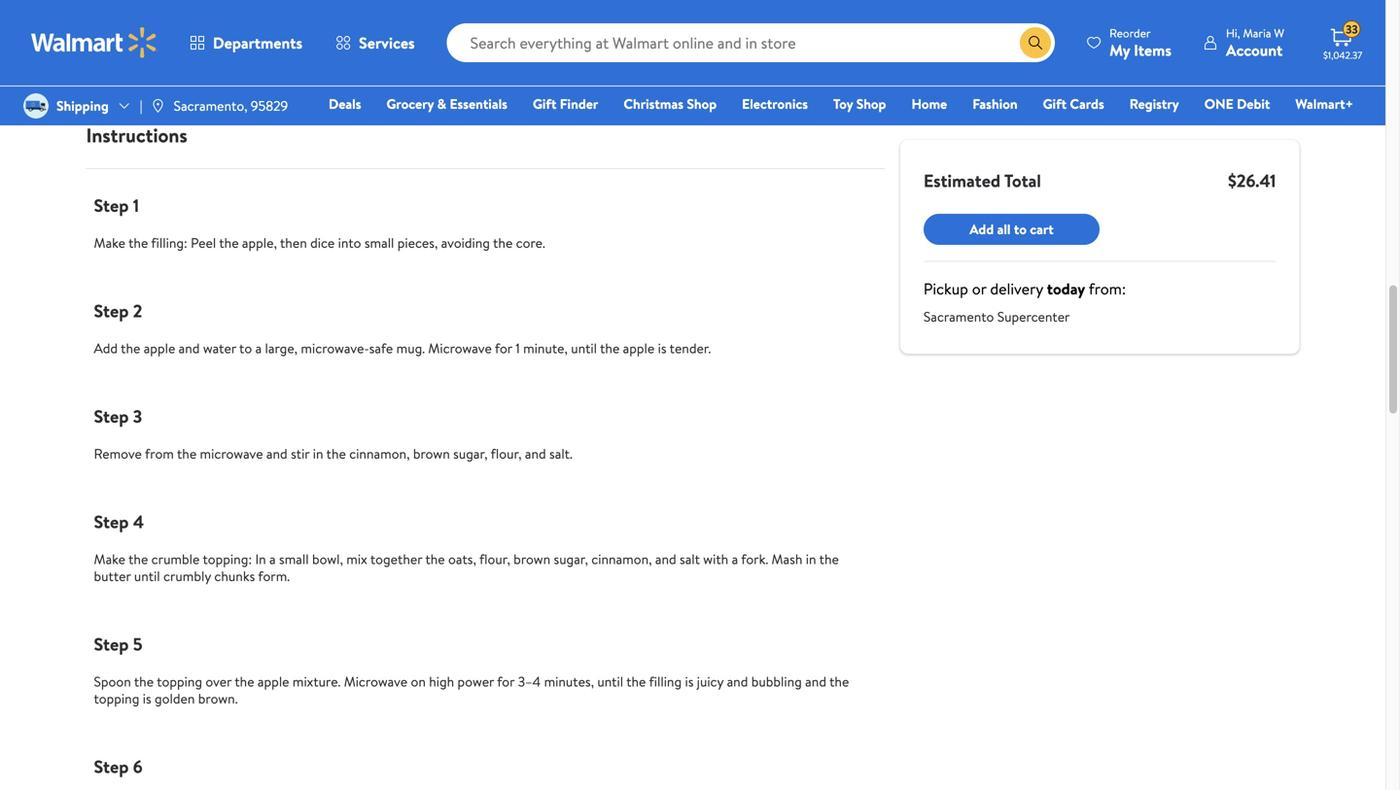 Task type: vqa. For each thing, say whether or not it's contained in the screenshot.
the 'trusted'
no



Task type: locate. For each thing, give the bounding box(es) containing it.
cinnamon, left salt
[[592, 550, 652, 569]]

microwave
[[200, 444, 263, 463]]

is left tender.
[[658, 339, 667, 358]]

mix
[[347, 550, 367, 569]]

1 horizontal spatial in
[[806, 550, 817, 569]]

step left 4
[[94, 510, 129, 534]]

step
[[94, 193, 129, 218], [94, 299, 129, 323], [94, 404, 129, 429], [94, 510, 129, 534], [94, 633, 129, 657], [94, 755, 129, 779]]

3
[[133, 404, 142, 429]]

in
[[313, 444, 323, 463], [806, 550, 817, 569]]

2 gift from the left
[[1043, 94, 1067, 113]]

0 vertical spatial sugar,
[[453, 444, 488, 463]]

walmart image
[[31, 27, 158, 58]]

1 vertical spatial cinnamon,
[[592, 550, 652, 569]]

sugar, inside make the crumble topping: in a small bowl, mix together the oats, flour, brown sugar, cinnamon, and salt with a fork. mash in the butter until crumbly chunks form.
[[554, 550, 588, 569]]

$26.41
[[1228, 169, 1277, 193]]

0 vertical spatial add
[[970, 220, 994, 239]]

microwave right mug.
[[428, 339, 492, 358]]

topping left 'over'
[[157, 672, 202, 691]]

1 horizontal spatial until
[[571, 339, 597, 358]]

with
[[704, 550, 729, 569]]

for left the minute, at the left top of page
[[495, 339, 512, 358]]

the
[[128, 233, 148, 252], [219, 233, 239, 252], [493, 233, 513, 252], [121, 339, 140, 358], [600, 339, 620, 358], [177, 444, 197, 463], [326, 444, 346, 463], [128, 550, 148, 569], [425, 550, 445, 569], [820, 550, 839, 569], [134, 672, 154, 691], [235, 672, 254, 691], [627, 672, 646, 691], [830, 672, 849, 691]]

1 horizontal spatial small
[[365, 233, 394, 252]]

avoiding
[[441, 233, 490, 252]]

0 horizontal spatial gift
[[533, 94, 557, 113]]

step left "3"
[[94, 404, 129, 429]]

salt
[[680, 550, 700, 569]]

add the apple and water to a large, microwave-safe mug. microwave for 1 minute, until the apple is tender.
[[94, 339, 711, 358]]

toy shop
[[834, 94, 887, 113]]

small right the into at the left
[[365, 233, 394, 252]]

3–4
[[518, 672, 541, 691]]

is left golden on the left
[[143, 689, 151, 708]]

2 horizontal spatial until
[[598, 672, 624, 691]]

0 horizontal spatial sugar,
[[453, 444, 488, 463]]

tender.
[[670, 339, 711, 358]]

until
[[571, 339, 597, 358], [134, 567, 160, 586], [598, 672, 624, 691]]

1 vertical spatial add
[[94, 339, 118, 358]]

0 horizontal spatial microwave
[[344, 672, 408, 691]]

1 horizontal spatial add
[[970, 220, 994, 239]]

search icon image
[[1028, 35, 1044, 51]]

the right the minute, at the left top of page
[[600, 339, 620, 358]]

toy
[[834, 94, 853, 113]]

step left 6
[[94, 755, 129, 779]]

flour, inside make the crumble topping: in a small bowl, mix together the oats, flour, brown sugar, cinnamon, and salt with a fork. mash in the butter until crumbly chunks form.
[[479, 550, 510, 569]]

1 make from the top
[[94, 233, 125, 252]]

add all to cart button
[[924, 214, 1100, 245]]

and left salt
[[655, 550, 677, 569]]

4
[[133, 510, 144, 534]]

add for add the apple and water to a large, microwave-safe mug. microwave for 1 minute, until the apple is tender.
[[94, 339, 118, 358]]

grocery & essentials link
[[378, 93, 516, 114]]

apple left the mixture.
[[258, 672, 289, 691]]

christmas shop
[[624, 94, 717, 113]]

christmas shop link
[[615, 93, 726, 114]]

a
[[255, 339, 262, 358], [269, 550, 276, 569], [732, 550, 738, 569]]

the right from at the bottom left
[[177, 444, 197, 463]]

add inside button
[[970, 220, 994, 239]]

apple,
[[242, 233, 277, 252]]

toy shop link
[[825, 93, 895, 114]]

5
[[133, 633, 143, 657]]

0 horizontal spatial shop
[[687, 94, 717, 113]]

gift cards
[[1043, 94, 1105, 113]]

make for step 4
[[94, 550, 125, 569]]

for up "departments"
[[248, 13, 265, 32]]

make down step 4
[[94, 550, 125, 569]]

0 horizontal spatial a
[[255, 339, 262, 358]]

step left 2
[[94, 299, 129, 323]]

to inside button
[[1014, 220, 1027, 239]]

the right bubbling
[[830, 672, 849, 691]]

3 step from the top
[[94, 404, 129, 429]]

0 horizontal spatial in
[[313, 444, 323, 463]]

the right peel at the top left
[[219, 233, 239, 252]]

shop for christmas shop
[[687, 94, 717, 113]]

5 step from the top
[[94, 633, 129, 657]]

mash
[[772, 550, 803, 569]]

gift finder link
[[524, 93, 607, 114]]

bubbling
[[752, 672, 802, 691]]

1 vertical spatial for
[[495, 339, 512, 358]]

1 horizontal spatial sugar,
[[554, 550, 588, 569]]

over
[[206, 672, 232, 691]]

0 horizontal spatial until
[[134, 567, 160, 586]]

the down 2
[[121, 339, 140, 358]]

1 vertical spatial in
[[806, 550, 817, 569]]

1 vertical spatial microwave
[[344, 672, 408, 691]]

gift for gift finder
[[533, 94, 557, 113]]

gift
[[533, 94, 557, 113], [1043, 94, 1067, 113]]

large,
[[265, 339, 298, 358]]

6
[[133, 755, 143, 779]]

in right "mash"
[[806, 550, 817, 569]]

total
[[1005, 169, 1042, 193]]

bowl,
[[312, 550, 343, 569]]

flour, right oats,
[[479, 550, 510, 569]]

1 horizontal spatial 1
[[516, 339, 520, 358]]

step down "instructions"
[[94, 193, 129, 218]]

$1,042.37
[[1324, 49, 1363, 62]]

4 step from the top
[[94, 510, 129, 534]]

0 vertical spatial to
[[1014, 220, 1027, 239]]

1 vertical spatial 1
[[516, 339, 520, 358]]

step 2
[[94, 299, 142, 323]]

power
[[458, 672, 494, 691]]

high
[[429, 672, 454, 691]]

2 vertical spatial until
[[598, 672, 624, 691]]

one debit
[[1205, 94, 1271, 113]]

make inside make the crumble topping: in a small bowl, mix together the oats, flour, brown sugar, cinnamon, and salt with a fork. mash in the butter until crumbly chunks form.
[[94, 550, 125, 569]]

gift left finder
[[533, 94, 557, 113]]

pickup or delivery today from: sacramento supercenter
[[924, 278, 1126, 326]]

shop right the christmas
[[687, 94, 717, 113]]

1 gift from the left
[[533, 94, 557, 113]]

until right the minute, at the left top of page
[[571, 339, 597, 358]]

step for step 3
[[94, 404, 129, 429]]

and
[[179, 339, 200, 358], [266, 444, 288, 463], [525, 444, 546, 463], [655, 550, 677, 569], [727, 672, 748, 691], [806, 672, 827, 691]]

1 horizontal spatial cinnamon,
[[592, 550, 652, 569]]

until right butter
[[134, 567, 160, 586]]

0 horizontal spatial brown
[[413, 444, 450, 463]]

1 vertical spatial to
[[239, 339, 252, 358]]

1 horizontal spatial brown
[[514, 550, 551, 569]]

grocery
[[387, 94, 434, 113]]

1 horizontal spatial gift
[[1043, 94, 1067, 113]]

1 horizontal spatial apple
[[258, 672, 289, 691]]

95829
[[251, 96, 288, 115]]

grocery & essentials
[[387, 94, 508, 113]]

1 horizontal spatial shop
[[857, 94, 887, 113]]

for
[[248, 13, 265, 32], [495, 339, 512, 358], [497, 672, 515, 691]]

0 horizontal spatial add
[[94, 339, 118, 358]]

1 down "instructions"
[[133, 193, 139, 218]]

to right all
[[1014, 220, 1027, 239]]

remove from the microwave and stir in the cinnamon, brown sugar, flour, and salt.
[[94, 444, 573, 463]]

small right in
[[279, 550, 309, 569]]

 image
[[150, 98, 166, 114]]

a right with at the right of the page
[[732, 550, 738, 569]]

0 vertical spatial in
[[313, 444, 323, 463]]

1 vertical spatial until
[[134, 567, 160, 586]]

add all to cart
[[970, 220, 1054, 239]]

step for step 1
[[94, 193, 129, 218]]

add down 'step 2'
[[94, 339, 118, 358]]

flour,
[[491, 444, 522, 463], [479, 550, 510, 569]]

1
[[133, 193, 139, 218], [516, 339, 520, 358]]

1 vertical spatial sugar,
[[554, 550, 588, 569]]

the right stir
[[326, 444, 346, 463]]

for inside spoon the topping over the apple mixture. microwave on high power for 3–4 minutes, until the filling is juicy and bubbling and the topping is golden brown.
[[497, 672, 515, 691]]

flour, left salt.
[[491, 444, 522, 463]]

is left juicy
[[685, 672, 694, 691]]

make the crumble topping: in a small bowl, mix together the oats, flour, brown sugar, cinnamon, and salt with a fork. mash in the butter until crumbly chunks form.
[[94, 550, 839, 586]]

make the filling: peel the apple, then dice into small pieces, avoiding the core.
[[94, 233, 545, 252]]

0 vertical spatial make
[[94, 233, 125, 252]]

topping down step 5
[[94, 689, 139, 708]]

 image
[[23, 93, 49, 119]]

apple left tender.
[[623, 339, 655, 358]]

step left the 5
[[94, 633, 129, 657]]

6 step from the top
[[94, 755, 129, 779]]

microwave inside spoon the topping over the apple mixture. microwave on high power for 3–4 minutes, until the filling is juicy and bubbling and the topping is golden brown.
[[344, 672, 408, 691]]

0 horizontal spatial small
[[279, 550, 309, 569]]

cinnamon, right stir
[[349, 444, 410, 463]]

replace
[[152, 39, 192, 55]]

0 horizontal spatial 1
[[133, 193, 139, 218]]

make down step 1
[[94, 233, 125, 252]]

1 shop from the left
[[687, 94, 717, 113]]

sacramento,
[[174, 96, 248, 115]]

1 horizontal spatial is
[[658, 339, 667, 358]]

for left 3–4
[[497, 672, 515, 691]]

home link
[[903, 93, 956, 114]]

minute,
[[523, 339, 568, 358]]

0 vertical spatial brown
[[413, 444, 450, 463]]

and left water
[[179, 339, 200, 358]]

in right stir
[[313, 444, 323, 463]]

1 vertical spatial small
[[279, 550, 309, 569]]

apple left water
[[144, 339, 175, 358]]

a right in
[[269, 550, 276, 569]]

and left salt.
[[525, 444, 546, 463]]

in
[[255, 550, 266, 569]]

add left all
[[970, 220, 994, 239]]

in inside make the crumble topping: in a small bowl, mix together the oats, flour, brown sugar, cinnamon, and salt with a fork. mash in the butter until crumbly chunks form.
[[806, 550, 817, 569]]

step 3
[[94, 404, 142, 429]]

spoon
[[94, 672, 131, 691]]

whipped
[[152, 13, 202, 32]]

1 horizontal spatial to
[[1014, 220, 1027, 239]]

gift left cards
[[1043, 94, 1067, 113]]

to right water
[[239, 339, 252, 358]]

1 vertical spatial brown
[[514, 550, 551, 569]]

2 vertical spatial for
[[497, 672, 515, 691]]

whipped cream, for serving
[[152, 13, 311, 32]]

0 vertical spatial microwave
[[428, 339, 492, 358]]

1 vertical spatial flour,
[[479, 550, 510, 569]]

0 horizontal spatial to
[[239, 339, 252, 358]]

2 shop from the left
[[857, 94, 887, 113]]

2 step from the top
[[94, 299, 129, 323]]

0 horizontal spatial cinnamon,
[[349, 444, 410, 463]]

essentials
[[450, 94, 508, 113]]

serving
[[269, 13, 311, 32]]

step 1
[[94, 193, 139, 218]]

a left 'large,' at the top left
[[255, 339, 262, 358]]

1 left the minute, at the left top of page
[[516, 339, 520, 358]]

1 vertical spatial make
[[94, 550, 125, 569]]

shop right "toy"
[[857, 94, 887, 113]]

my
[[1110, 39, 1130, 61]]

2 make from the top
[[94, 550, 125, 569]]

one debit link
[[1196, 93, 1279, 114]]

make for step 1
[[94, 233, 125, 252]]

1 step from the top
[[94, 193, 129, 218]]

gift inside "link"
[[1043, 94, 1067, 113]]

until right minutes,
[[598, 672, 624, 691]]

microwave left on
[[344, 672, 408, 691]]

from:
[[1089, 278, 1126, 300]]

reorder my items
[[1110, 25, 1172, 61]]

the right 'over'
[[235, 672, 254, 691]]



Task type: describe. For each thing, give the bounding box(es) containing it.
items
[[1134, 39, 1172, 61]]

¢/oz)
[[567, 11, 593, 28]]

(26.0
[[567, 0, 593, 11]]

0 vertical spatial flour,
[[491, 444, 522, 463]]

minutes,
[[544, 672, 594, 691]]

the left oats,
[[425, 550, 445, 569]]

chunks
[[214, 567, 255, 586]]

water
[[203, 339, 236, 358]]

golden
[[155, 689, 195, 708]]

and left stir
[[266, 444, 288, 463]]

deals link
[[320, 93, 370, 114]]

step 4
[[94, 510, 144, 534]]

2 horizontal spatial is
[[685, 672, 694, 691]]

Walmart Site-Wide search field
[[447, 23, 1055, 62]]

juicy
[[697, 672, 724, 691]]

debit
[[1237, 94, 1271, 113]]

0 vertical spatial cinnamon,
[[349, 444, 410, 463]]

fashion
[[973, 94, 1018, 113]]

2 horizontal spatial apple
[[623, 339, 655, 358]]

|
[[140, 96, 143, 115]]

and right bubbling
[[806, 672, 827, 691]]

registry
[[1130, 94, 1180, 113]]

replace button
[[152, 32, 192, 63]]

cart
[[1030, 220, 1054, 239]]

cards
[[1070, 94, 1105, 113]]

1 horizontal spatial topping
[[157, 672, 202, 691]]

w
[[1274, 25, 1285, 41]]

crumbly
[[163, 567, 211, 586]]

shop for toy shop
[[857, 94, 887, 113]]

the right "mash"
[[820, 550, 839, 569]]

cinnamon, inside make the crumble topping: in a small bowl, mix together the oats, flour, brown sugar, cinnamon, and salt with a fork. mash in the butter until crumbly chunks form.
[[592, 550, 652, 569]]

salt.
[[550, 444, 573, 463]]

stir
[[291, 444, 310, 463]]

0 vertical spatial until
[[571, 339, 597, 358]]

remove
[[94, 444, 142, 463]]

until inside spoon the topping over the apple mixture. microwave on high power for 3–4 minutes, until the filling is juicy and bubbling and the topping is golden brown.
[[598, 672, 624, 691]]

walmart+
[[1296, 94, 1354, 113]]

(26.0 ¢/oz)
[[567, 0, 593, 28]]

small inside make the crumble topping: in a small bowl, mix together the oats, flour, brown sugar, cinnamon, and salt with a fork. mash in the butter until crumbly chunks form.
[[279, 550, 309, 569]]

2 horizontal spatial a
[[732, 550, 738, 569]]

finder
[[560, 94, 598, 113]]

0 vertical spatial small
[[365, 233, 394, 252]]

until inside make the crumble topping: in a small bowl, mix together the oats, flour, brown sugar, cinnamon, and salt with a fork. mash in the butter until crumbly chunks form.
[[134, 567, 160, 586]]

delivery
[[990, 278, 1044, 300]]

step for step 5
[[94, 633, 129, 657]]

&
[[437, 94, 447, 113]]

on
[[411, 672, 426, 691]]

christmas
[[624, 94, 684, 113]]

dice
[[310, 233, 335, 252]]

from
[[145, 444, 174, 463]]

services
[[359, 32, 415, 53]]

apple inside spoon the topping over the apple mixture. microwave on high power for 3–4 minutes, until the filling is juicy and bubbling and the topping is golden brown.
[[258, 672, 289, 691]]

step for step 6
[[94, 755, 129, 779]]

0 horizontal spatial is
[[143, 689, 151, 708]]

estimated total
[[924, 169, 1042, 193]]

sacramento
[[924, 307, 994, 326]]

or
[[972, 278, 987, 300]]

the right "spoon"
[[134, 672, 154, 691]]

1 horizontal spatial a
[[269, 550, 276, 569]]

step for step 4
[[94, 510, 129, 534]]

the down 4
[[128, 550, 148, 569]]

filling:
[[151, 233, 188, 252]]

and right juicy
[[727, 672, 748, 691]]

then
[[280, 233, 307, 252]]

0 vertical spatial 1
[[133, 193, 139, 218]]

departments button
[[173, 19, 319, 66]]

mug.
[[396, 339, 425, 358]]

core.
[[516, 233, 545, 252]]

the left filling
[[627, 672, 646, 691]]

pickup
[[924, 278, 969, 300]]

gift cards link
[[1034, 93, 1113, 114]]

gift finder
[[533, 94, 598, 113]]

the left 'filling:'
[[128, 233, 148, 252]]

electronics
[[742, 94, 808, 113]]

step for step 2
[[94, 299, 129, 323]]

all
[[998, 220, 1011, 239]]

walmart+ link
[[1287, 93, 1363, 114]]

and inside make the crumble topping: in a small bowl, mix together the oats, flour, brown sugar, cinnamon, and salt with a fork. mash in the butter until crumbly chunks form.
[[655, 550, 677, 569]]

Search search field
[[447, 23, 1055, 62]]

fashion link
[[964, 93, 1027, 114]]

add for add all to cart
[[970, 220, 994, 239]]

fork.
[[741, 550, 769, 569]]

brown.
[[198, 689, 238, 708]]

sacramento, 95829
[[174, 96, 288, 115]]

pieces,
[[398, 233, 438, 252]]

0 vertical spatial for
[[248, 13, 265, 32]]

supercenter
[[998, 307, 1070, 326]]

electronics link
[[733, 93, 817, 114]]

maria
[[1243, 25, 1272, 41]]

33
[[1346, 21, 1358, 38]]

the left core.
[[493, 233, 513, 252]]

account
[[1226, 39, 1283, 61]]

departments
[[213, 32, 303, 53]]

butter
[[94, 567, 131, 586]]

form.
[[258, 567, 290, 586]]

one
[[1205, 94, 1234, 113]]

brown inside make the crumble topping: in a small bowl, mix together the oats, flour, brown sugar, cinnamon, and salt with a fork. mash in the butter until crumbly chunks form.
[[514, 550, 551, 569]]

1 horizontal spatial microwave
[[428, 339, 492, 358]]

microwave-
[[301, 339, 369, 358]]

2
[[133, 299, 142, 323]]

registry link
[[1121, 93, 1188, 114]]

mixture.
[[293, 672, 341, 691]]

services button
[[319, 19, 431, 66]]

instructions
[[86, 121, 187, 149]]

peel
[[191, 233, 216, 252]]

topping:
[[203, 550, 252, 569]]

0 horizontal spatial apple
[[144, 339, 175, 358]]

home
[[912, 94, 948, 113]]

hi, maria w account
[[1226, 25, 1285, 61]]

gift for gift cards
[[1043, 94, 1067, 113]]

oats,
[[448, 550, 476, 569]]

hi,
[[1226, 25, 1241, 41]]

0 horizontal spatial topping
[[94, 689, 139, 708]]



